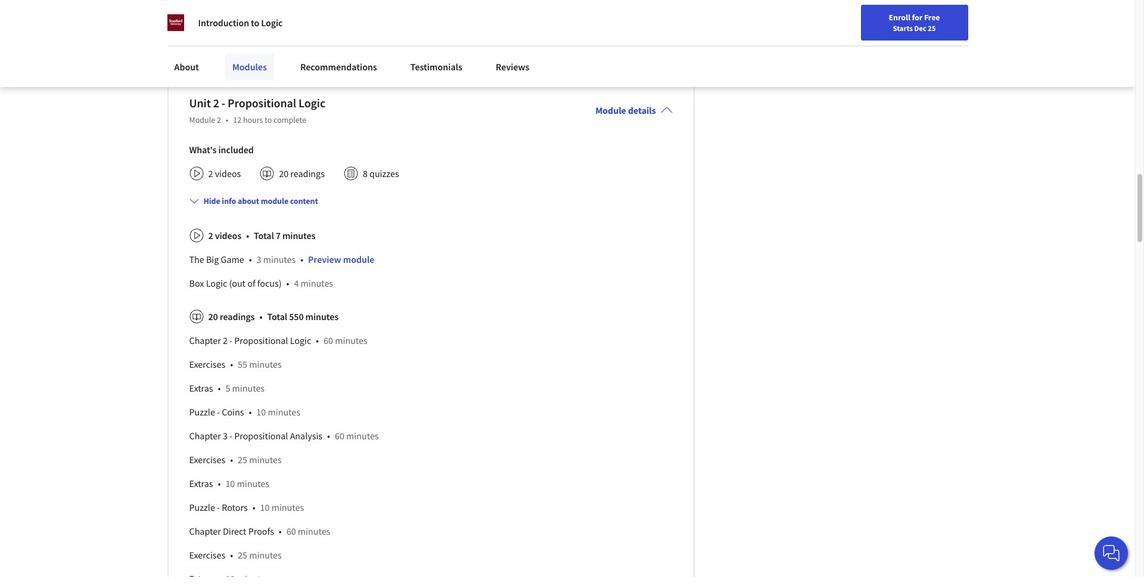 Task type: describe. For each thing, give the bounding box(es) containing it.
box logic (out of focus) • 4 minutes
[[189, 277, 333, 289]]

• left the preview
[[301, 253, 303, 265]]

modules link
[[225, 54, 274, 80]]

details
[[628, 104, 656, 116]]

1 horizontal spatial readings
[[291, 167, 325, 179]]

puzzle - locks (easy) • 10 minutes
[[189, 41, 327, 53]]

- up exercises • 55 minutes at the left bottom of page
[[230, 334, 232, 346]]

minutes up proofs
[[272, 501, 304, 513]]

puzzle for puzzle - coins
[[189, 406, 215, 418]]

2 vertical spatial 25
[[238, 549, 247, 561]]

8 quizzes
[[363, 167, 399, 179]]

game
[[221, 253, 244, 265]]

10 right the (easy)
[[283, 41, 292, 53]]

videos inside hide info about module content 'region'
[[215, 229, 241, 241]]

extras • 5 minutes inside hide info about module content 'region'
[[189, 382, 265, 394]]

english button
[[885, 0, 957, 39]]

info about module content element
[[184, 185, 673, 577]]

logic inside "unit 2 - propositional logic module 2 • 12 hours to complete"
[[299, 95, 326, 110]]

• left 4
[[286, 277, 289, 289]]

puzzle - coins • 10 minutes
[[189, 406, 300, 418]]

chapter 2 - propositional logic • 60 minutes
[[189, 334, 368, 346]]

propositional for unit 2 - propositional logic module 2 • 12 hours to complete
[[228, 95, 296, 110]]

total for total 7 minutes
[[254, 229, 274, 241]]

logic up the (easy)
[[261, 17, 283, 29]]

4
[[294, 277, 299, 289]]

reviews link
[[489, 54, 537, 80]]

chat with us image
[[1102, 544, 1121, 563]]

propositional for chapter 3 - propositional analysis • 60 minutes
[[234, 430, 288, 442]]

minutes down • total 550 minutes
[[335, 334, 368, 346]]

• right analysis
[[327, 430, 330, 442]]

rotors
[[222, 501, 248, 513]]

hide info about module content
[[204, 195, 318, 206]]

1 vertical spatial 25
[[238, 453, 247, 465]]

2 exercises from the top
[[189, 453, 225, 465]]

minutes right proofs
[[298, 525, 330, 537]]

0 vertical spatial 20 readings
[[279, 167, 325, 179]]

reviews
[[496, 61, 530, 73]]

about link
[[167, 54, 206, 80]]

shopping cart: 1 item image
[[857, 9, 879, 28]]

1 horizontal spatial 3
[[257, 253, 261, 265]]

- left rotors
[[217, 501, 220, 513]]

- down coins
[[230, 430, 232, 442]]

locks
[[222, 41, 245, 53]]

direct
[[223, 525, 247, 537]]

minutes right 550 on the left of the page
[[306, 310, 339, 322]]

minutes down chapter 3 - propositional analysis • 60 minutes
[[249, 453, 282, 465]]

module inside "unit 2 - propositional logic module 2 • 12 hours to complete"
[[189, 114, 215, 125]]

60 for chapter 2 - propositional logic
[[324, 334, 333, 346]]

2 up big
[[208, 229, 213, 241]]

(easy)
[[247, 41, 270, 53]]

• down • total 550 minutes
[[316, 334, 319, 346]]

1 videos from the top
[[215, 167, 241, 179]]

recommendations
[[300, 61, 377, 73]]

recommendations link
[[293, 54, 384, 80]]

550
[[289, 310, 304, 322]]

chapter for chapter 3 - propositional analysis
[[189, 430, 221, 442]]

1 5 from the top
[[226, 17, 230, 29]]

logic down • total 550 minutes
[[290, 334, 311, 346]]

analysis
[[290, 430, 323, 442]]

stanford university image
[[167, 14, 184, 31]]

minutes up puzzle - coins • 10 minutes
[[232, 382, 265, 394]]

- left locks
[[217, 41, 220, 53]]

• down direct
[[230, 549, 233, 561]]

minutes right 4
[[301, 277, 333, 289]]

minutes up the puzzle - locks (easy) • 10 minutes
[[232, 17, 265, 29]]

12
[[233, 114, 241, 125]]

proofs
[[248, 525, 274, 537]]

about
[[174, 61, 199, 73]]

testimonials
[[411, 61, 463, 73]]

readings inside hide info about module content 'region'
[[220, 310, 255, 322]]

• up the chapter 2 - propositional logic • 60 minutes
[[260, 310, 263, 322]]

chapter direct proofs • 60 minutes
[[189, 525, 330, 537]]

10 up proofs
[[260, 501, 270, 513]]

modules
[[232, 61, 267, 73]]

0 horizontal spatial 3
[[223, 430, 228, 442]]

• right coins
[[249, 406, 252, 418]]

2 vertical spatial 60
[[287, 525, 296, 537]]

7
[[276, 229, 281, 241]]

1 horizontal spatial module
[[596, 104, 626, 116]]

what's included
[[189, 143, 254, 155]]



Task type: vqa. For each thing, say whether or not it's contained in the screenshot.
2nd "2 videos" from the bottom
yes



Task type: locate. For each thing, give the bounding box(es) containing it.
dec
[[914, 23, 927, 33]]

extras • 10 minutes
[[189, 477, 269, 489]]

hide
[[204, 195, 220, 206]]

0 vertical spatial extras
[[189, 17, 213, 29]]

3
[[257, 253, 261, 265], [223, 430, 228, 442]]

introduction to logic
[[198, 17, 283, 29]]

0 vertical spatial puzzle
[[189, 41, 215, 53]]

extras • 5 minutes
[[189, 17, 265, 29], [189, 382, 265, 394]]

20
[[279, 167, 289, 179], [208, 310, 218, 322]]

20 readings down (out
[[208, 310, 255, 322]]

1 vertical spatial 3
[[223, 430, 228, 442]]

unit
[[189, 95, 211, 110]]

the big game • 3 minutes • preview module
[[189, 253, 375, 265]]

module
[[596, 104, 626, 116], [189, 114, 215, 125]]

2 exercises • 25 minutes from the top
[[189, 549, 282, 561]]

• up extras • 10 minutes
[[230, 453, 233, 465]]

propositional for chapter 2 - propositional logic • 60 minutes
[[234, 334, 288, 346]]

chapter
[[189, 334, 221, 346], [189, 430, 221, 442], [189, 525, 221, 537]]

• up puzzle - rotors • 10 minutes
[[218, 477, 221, 489]]

20 readings inside hide info about module content 'region'
[[208, 310, 255, 322]]

logic right box in the left of the page
[[206, 277, 227, 289]]

0 vertical spatial exercises • 25 minutes
[[189, 453, 282, 465]]

exercises • 55 minutes
[[189, 358, 282, 370]]

2 2 videos from the top
[[208, 229, 241, 241]]

starts
[[893, 23, 913, 33]]

1 vertical spatial exercises
[[189, 453, 225, 465]]

1 vertical spatial to
[[265, 114, 272, 125]]

module left details
[[596, 104, 626, 116]]

0 horizontal spatial to
[[251, 17, 259, 29]]

25
[[928, 23, 936, 33], [238, 453, 247, 465], [238, 549, 247, 561]]

2 extras from the top
[[189, 382, 213, 394]]

3 puzzle from the top
[[189, 501, 215, 513]]

(out
[[229, 277, 246, 289]]

exercises • 25 minutes
[[189, 453, 282, 465], [189, 549, 282, 561]]

1 vertical spatial 2 videos
[[208, 229, 241, 241]]

0 vertical spatial module
[[261, 195, 289, 206]]

hide info about module content button
[[184, 190, 323, 211]]

0 vertical spatial 3
[[257, 253, 261, 265]]

0 vertical spatial exercises
[[189, 358, 225, 370]]

minutes right analysis
[[346, 430, 379, 442]]

60 down • total 550 minutes
[[324, 334, 333, 346]]

3 chapter from the top
[[189, 525, 221, 537]]

of
[[248, 277, 255, 289]]

extras • 5 minutes up coins
[[189, 382, 265, 394]]

minutes down 7 at top left
[[263, 253, 296, 265]]

enroll
[[889, 12, 911, 23]]

1 extras from the top
[[189, 17, 213, 29]]

0 horizontal spatial 20 readings
[[208, 310, 255, 322]]

2 videos from the top
[[215, 229, 241, 241]]

• left 7 at top left
[[246, 229, 249, 241]]

box
[[189, 277, 204, 289]]

chapter left direct
[[189, 525, 221, 537]]

• right stanford university icon
[[218, 17, 221, 29]]

to
[[251, 17, 259, 29], [265, 114, 272, 125]]

propositional up hours
[[228, 95, 296, 110]]

0 vertical spatial to
[[251, 17, 259, 29]]

25 up extras • 10 minutes
[[238, 453, 247, 465]]

2 5 from the top
[[226, 382, 230, 394]]

minutes up puzzle - rotors • 10 minutes
[[237, 477, 269, 489]]

total left 550 on the left of the page
[[267, 310, 287, 322]]

0 horizontal spatial readings
[[220, 310, 255, 322]]

exercises down direct
[[189, 549, 225, 561]]

1 horizontal spatial 20
[[279, 167, 289, 179]]

unit 2 - propositional logic module 2 • 12 hours to complete
[[189, 95, 326, 125]]

1 horizontal spatial to
[[265, 114, 272, 125]]

chapter down puzzle - coins • 10 minutes
[[189, 430, 221, 442]]

3 exercises from the top
[[189, 549, 225, 561]]

5 up locks
[[226, 17, 230, 29]]

• right "game" at left top
[[249, 253, 252, 265]]

for
[[912, 12, 923, 23]]

• down exercises • 55 minutes at the left bottom of page
[[218, 382, 221, 394]]

1 vertical spatial total
[[267, 310, 287, 322]]

info
[[222, 195, 236, 206]]

chapter for chapter 2 - propositional logic
[[189, 334, 221, 346]]

1 horizontal spatial 60
[[324, 334, 333, 346]]

total for total 550 minutes
[[267, 310, 287, 322]]

2 puzzle from the top
[[189, 406, 215, 418]]

20 up hide info about module content
[[279, 167, 289, 179]]

extras
[[189, 17, 213, 29], [189, 382, 213, 394], [189, 477, 213, 489]]

module details
[[596, 104, 656, 116]]

1 vertical spatial puzzle
[[189, 406, 215, 418]]

0 horizontal spatial module
[[261, 195, 289, 206]]

1 vertical spatial extras
[[189, 382, 213, 394]]

hours
[[243, 114, 263, 125]]

0 vertical spatial 5
[[226, 17, 230, 29]]

3 up "box logic (out of focus) • 4 minutes"
[[257, 253, 261, 265]]

1 chapter from the top
[[189, 334, 221, 346]]

extras down exercises • 55 minutes at the left bottom of page
[[189, 382, 213, 394]]

minutes up chapter 3 - propositional analysis • 60 minutes
[[268, 406, 300, 418]]

free
[[924, 12, 940, 23]]

readings
[[291, 167, 325, 179], [220, 310, 255, 322]]

0 horizontal spatial 20
[[208, 310, 218, 322]]

55
[[238, 358, 247, 370]]

1 extras • 5 minutes from the top
[[189, 17, 265, 29]]

60 right proofs
[[287, 525, 296, 537]]

module
[[261, 195, 289, 206], [343, 253, 375, 265]]

extras • 5 minutes up locks
[[189, 17, 265, 29]]

1 vertical spatial 60
[[335, 430, 344, 442]]

module down the unit
[[189, 114, 215, 125]]

25 down free
[[928, 23, 936, 33]]

about
[[238, 195, 259, 206]]

exercises • 25 minutes down direct
[[189, 549, 282, 561]]

5
[[226, 17, 230, 29], [226, 382, 230, 394]]

1 puzzle from the top
[[189, 41, 215, 53]]

propositional up 55
[[234, 334, 288, 346]]

1 vertical spatial propositional
[[234, 334, 288, 346]]

• total 7 minutes
[[246, 229, 316, 241]]

coins
[[222, 406, 244, 418]]

10 right coins
[[257, 406, 266, 418]]

25 down direct
[[238, 549, 247, 561]]

puzzle left rotors
[[189, 501, 215, 513]]

exercises left 55
[[189, 358, 225, 370]]

testimonials link
[[403, 54, 470, 80]]

2 down what's
[[208, 167, 213, 179]]

0 vertical spatial propositional
[[228, 95, 296, 110]]

8
[[363, 167, 368, 179]]

puzzle
[[189, 41, 215, 53], [189, 406, 215, 418], [189, 501, 215, 513]]

module right the preview
[[343, 253, 375, 265]]

extras right stanford university icon
[[189, 17, 213, 29]]

quizzes
[[370, 167, 399, 179]]

0 vertical spatial total
[[254, 229, 274, 241]]

videos
[[215, 167, 241, 179], [215, 229, 241, 241]]

enroll for free starts dec 25
[[889, 12, 940, 33]]

hide info about module content region
[[189, 219, 673, 577]]

module inside "dropdown button"
[[261, 195, 289, 206]]

0 vertical spatial extras • 5 minutes
[[189, 17, 265, 29]]

20 readings up content
[[279, 167, 325, 179]]

puzzle left coins
[[189, 406, 215, 418]]

what's
[[189, 143, 217, 155]]

total
[[254, 229, 274, 241], [267, 310, 287, 322]]

logic
[[261, 17, 283, 29], [299, 95, 326, 110], [206, 277, 227, 289], [290, 334, 311, 346]]

english
[[907, 13, 936, 25]]

1 exercises from the top
[[189, 358, 225, 370]]

minutes down proofs
[[249, 549, 282, 561]]

1 vertical spatial 5
[[226, 382, 230, 394]]

2 videos inside hide info about module content 'region'
[[208, 229, 241, 241]]

1 2 videos from the top
[[208, 167, 241, 179]]

focus)
[[257, 277, 282, 289]]

0 horizontal spatial 60
[[287, 525, 296, 537]]

0 vertical spatial readings
[[291, 167, 325, 179]]

2 vertical spatial exercises
[[189, 549, 225, 561]]

1 vertical spatial exercises • 25 minutes
[[189, 549, 282, 561]]

1 exercises • 25 minutes from the top
[[189, 453, 282, 465]]

• left "12"
[[226, 114, 228, 125]]

minutes
[[232, 17, 265, 29], [294, 41, 327, 53], [283, 229, 316, 241], [263, 253, 296, 265], [301, 277, 333, 289], [306, 310, 339, 322], [335, 334, 368, 346], [249, 358, 282, 370], [232, 382, 265, 394], [268, 406, 300, 418], [346, 430, 379, 442], [249, 453, 282, 465], [237, 477, 269, 489], [272, 501, 304, 513], [298, 525, 330, 537], [249, 549, 282, 561]]

• right rotors
[[253, 501, 255, 513]]

minutes right 7 at top left
[[283, 229, 316, 241]]

0 horizontal spatial module
[[189, 114, 215, 125]]

propositional
[[228, 95, 296, 110], [234, 334, 288, 346], [234, 430, 288, 442]]

- left coins
[[217, 406, 220, 418]]

3 down coins
[[223, 430, 228, 442]]

1 vertical spatial 20
[[208, 310, 218, 322]]

3 extras from the top
[[189, 477, 213, 489]]

2
[[213, 95, 219, 110], [217, 114, 221, 125], [208, 167, 213, 179], [208, 229, 213, 241], [223, 334, 228, 346]]

2 vertical spatial propositional
[[234, 430, 288, 442]]

None search field
[[170, 7, 456, 31]]

total left 7 at top left
[[254, 229, 274, 241]]

60
[[324, 334, 333, 346], [335, 430, 344, 442], [287, 525, 296, 537]]

2 videos
[[208, 167, 241, 179], [208, 229, 241, 241]]

• inside "unit 2 - propositional logic module 2 • 12 hours to complete"
[[226, 114, 228, 125]]

the
[[189, 253, 204, 265]]

chapter up exercises • 55 minutes at the left bottom of page
[[189, 334, 221, 346]]

-
[[217, 41, 220, 53], [222, 95, 225, 110], [230, 334, 232, 346], [217, 406, 220, 418], [230, 430, 232, 442], [217, 501, 220, 513]]

2 chapter from the top
[[189, 430, 221, 442]]

1 vertical spatial extras • 5 minutes
[[189, 382, 265, 394]]

10 up rotors
[[226, 477, 235, 489]]

propositional inside "unit 2 - propositional logic module 2 • 12 hours to complete"
[[228, 95, 296, 110]]

60 right analysis
[[335, 430, 344, 442]]

20 up exercises • 55 minutes at the left bottom of page
[[208, 310, 218, 322]]

20 readings
[[279, 167, 325, 179], [208, 310, 255, 322]]

logic up complete
[[299, 95, 326, 110]]

2 left "12"
[[217, 114, 221, 125]]

extras up puzzle - rotors • 10 minutes
[[189, 477, 213, 489]]

2 horizontal spatial 60
[[335, 430, 344, 442]]

minutes right 55
[[249, 358, 282, 370]]

• total 550 minutes
[[260, 310, 339, 322]]

0 vertical spatial 25
[[928, 23, 936, 33]]

module inside 'region'
[[343, 253, 375, 265]]

• left 55
[[230, 358, 233, 370]]

0 vertical spatial 60
[[324, 334, 333, 346]]

readings down (out
[[220, 310, 255, 322]]

2 vertical spatial chapter
[[189, 525, 221, 537]]

puzzle up about link
[[189, 41, 215, 53]]

chapter 3 - propositional analysis • 60 minutes
[[189, 430, 379, 442]]

• right the (easy)
[[275, 41, 278, 53]]

1 vertical spatial 20 readings
[[208, 310, 255, 322]]

to inside "unit 2 - propositional logic module 2 • 12 hours to complete"
[[265, 114, 272, 125]]

- inside "unit 2 - propositional logic module 2 • 12 hours to complete"
[[222, 95, 225, 110]]

10
[[283, 41, 292, 53], [257, 406, 266, 418], [226, 477, 235, 489], [260, 501, 270, 513]]

included
[[218, 143, 254, 155]]

puzzle - rotors • 10 minutes
[[189, 501, 304, 513]]

2 up exercises • 55 minutes at the left bottom of page
[[223, 334, 228, 346]]

• right proofs
[[279, 525, 282, 537]]

puzzle for puzzle - locks (easy)
[[189, 41, 215, 53]]

big
[[206, 253, 219, 265]]

0 vertical spatial chapter
[[189, 334, 221, 346]]

to right hours
[[265, 114, 272, 125]]

chapter for chapter direct proofs
[[189, 525, 221, 537]]

2 right the unit
[[213, 95, 219, 110]]

exercises up extras • 10 minutes
[[189, 453, 225, 465]]

1 horizontal spatial 20 readings
[[279, 167, 325, 179]]

2 extras • 5 minutes from the top
[[189, 382, 265, 394]]

content
[[290, 195, 318, 206]]

2 videos up "game" at left top
[[208, 229, 241, 241]]

readings up content
[[291, 167, 325, 179]]

preview module link
[[308, 253, 375, 265]]

5 up coins
[[226, 382, 230, 394]]

preview
[[308, 253, 341, 265]]

exercises • 25 minutes up extras • 10 minutes
[[189, 453, 282, 465]]

to up the puzzle - locks (easy) • 10 minutes
[[251, 17, 259, 29]]

0 vertical spatial videos
[[215, 167, 241, 179]]

1 vertical spatial module
[[343, 253, 375, 265]]

minutes up recommendations
[[294, 41, 327, 53]]

videos down what's included
[[215, 167, 241, 179]]

25 inside "enroll for free starts dec 25"
[[928, 23, 936, 33]]

introduction
[[198, 17, 249, 29]]

1 vertical spatial videos
[[215, 229, 241, 241]]

0 vertical spatial 20
[[279, 167, 289, 179]]

•
[[218, 17, 221, 29], [275, 41, 278, 53], [226, 114, 228, 125], [246, 229, 249, 241], [249, 253, 252, 265], [301, 253, 303, 265], [286, 277, 289, 289], [260, 310, 263, 322], [316, 334, 319, 346], [230, 358, 233, 370], [218, 382, 221, 394], [249, 406, 252, 418], [327, 430, 330, 442], [230, 453, 233, 465], [218, 477, 221, 489], [253, 501, 255, 513], [279, 525, 282, 537], [230, 549, 233, 561]]

0 vertical spatial 2 videos
[[208, 167, 241, 179]]

puzzle for puzzle - rotors
[[189, 501, 215, 513]]

2 videos down what's included
[[208, 167, 241, 179]]

videos up "game" at left top
[[215, 229, 241, 241]]

2 vertical spatial extras
[[189, 477, 213, 489]]

1 vertical spatial readings
[[220, 310, 255, 322]]

1 horizontal spatial module
[[343, 253, 375, 265]]

- right the unit
[[222, 95, 225, 110]]

module right about
[[261, 195, 289, 206]]

60 for chapter 3 - propositional analysis
[[335, 430, 344, 442]]

20 inside hide info about module content 'region'
[[208, 310, 218, 322]]

1 vertical spatial chapter
[[189, 430, 221, 442]]

5 inside hide info about module content 'region'
[[226, 382, 230, 394]]

complete
[[274, 114, 306, 125]]

exercises
[[189, 358, 225, 370], [189, 453, 225, 465], [189, 549, 225, 561]]

propositional down puzzle - coins • 10 minutes
[[234, 430, 288, 442]]

2 vertical spatial puzzle
[[189, 501, 215, 513]]



